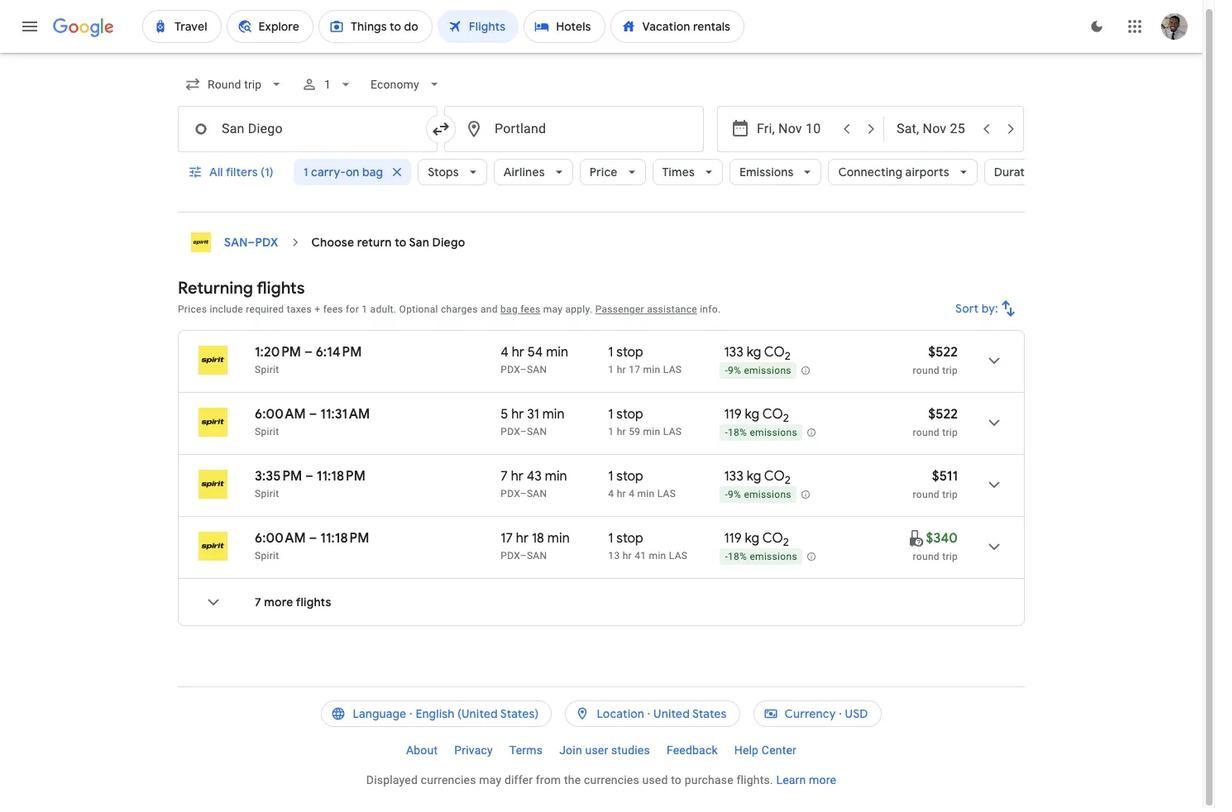 Task type: locate. For each thing, give the bounding box(es) containing it.
11:18 pm inside 3:35 pm – 11:18 pm spirit
[[317, 468, 366, 485]]

119 for 17 hr 18 min
[[724, 530, 742, 547]]

bag
[[362, 165, 383, 179], [501, 304, 518, 315]]

1 inside 1 stop 4 hr 4 min las
[[608, 468, 613, 485]]

1 vertical spatial -18% emissions
[[725, 551, 797, 563]]

7 more flights
[[255, 595, 331, 610]]

stop up the layover (1 of 1) is a 1 hr 17 min layover at harry reid international airport in las vegas. element
[[617, 344, 643, 361]]

3:35 pm
[[255, 468, 302, 485]]

may left differ
[[479, 773, 501, 787]]

hr left 18 at the left
[[516, 530, 529, 547]]

1 spirit from the top
[[255, 364, 279, 376]]

4 - from the top
[[725, 551, 728, 563]]

17 up 1 stop 1 hr 59 min las
[[629, 364, 640, 376]]

1 6:00 am from the top
[[255, 406, 306, 423]]

0 horizontal spatial currencies
[[421, 773, 476, 787]]

1 for 1
[[325, 78, 331, 91]]

fees right +
[[323, 304, 343, 315]]

(1)
[[261, 165, 274, 179]]

adult.
[[370, 304, 396, 315]]

las inside 1 stop 1 hr 59 min las
[[663, 426, 682, 438]]

stop up 59 in the right bottom of the page
[[617, 406, 643, 423]]

used
[[642, 773, 668, 787]]

pdx down total duration 7 hr 43 min. element
[[501, 488, 520, 500]]

hr left 41
[[623, 550, 632, 562]]

1 $522 from the top
[[928, 344, 958, 361]]

1 horizontal spatial may
[[543, 304, 563, 315]]

spirit inside 6:00 am – 11:18 pm spirit
[[255, 550, 279, 562]]

trip inside $511 round trip
[[942, 489, 958, 500]]

3 stop from the top
[[617, 468, 643, 485]]

stop inside 1 stop 1 hr 17 min las
[[617, 344, 643, 361]]

$522
[[928, 344, 958, 361], [928, 406, 958, 423]]

1:20 pm – 6:14 pm spirit
[[255, 344, 362, 376]]

feedback
[[667, 744, 718, 757]]

1 $522 round trip from the top
[[913, 344, 958, 376]]

-18% emissions for 17 hr 18 min
[[725, 551, 797, 563]]

about
[[406, 744, 438, 757]]

returning
[[178, 278, 253, 299]]

133
[[724, 344, 744, 361], [724, 468, 744, 485]]

1 button
[[295, 65, 361, 104]]

bag inside returning flights "main content"
[[501, 304, 518, 315]]

0 vertical spatial bag
[[362, 165, 383, 179]]

- right layover (1 of 1) is a 13 hr 41 min layover at harry reid international airport in las vegas. "element"
[[725, 551, 728, 563]]

1 vertical spatial 7
[[255, 595, 261, 610]]

2 133 from the top
[[724, 468, 744, 485]]

may left apply.
[[543, 304, 563, 315]]

0 horizontal spatial to
[[395, 235, 406, 250]]

2 horizontal spatial 4
[[629, 488, 635, 500]]

2
[[785, 349, 791, 363], [783, 411, 789, 425], [785, 473, 791, 487], [783, 535, 789, 549]]

to
[[395, 235, 406, 250], [671, 773, 682, 787]]

hr inside 4 hr 54 min pdx – san
[[512, 344, 524, 361]]

pdx up returning flights
[[255, 235, 278, 250]]

spirit inside 1:20 pm – 6:14 pm spirit
[[255, 364, 279, 376]]

more down departure time: 6:00 am. text box
[[264, 595, 293, 610]]

kg for 4 hr 54 min
[[747, 344, 761, 361]]

1 for 1 stop 1 hr 17 min las
[[608, 344, 613, 361]]

1 inside popup button
[[325, 78, 331, 91]]

round down this price may not include overhead bin access icon
[[913, 551, 940, 562]]

required
[[246, 304, 284, 315]]

total duration 17 hr 18 min. element
[[501, 530, 608, 549]]

san down '31'
[[527, 426, 547, 438]]

learn
[[776, 773, 806, 787]]

0 vertical spatial $522
[[928, 344, 958, 361]]

hr left 43
[[511, 468, 524, 485]]

$522 down sort
[[928, 344, 958, 361]]

join user studies
[[559, 744, 650, 757]]

pdx down total duration 17 hr 18 min. element
[[501, 550, 520, 562]]

1 round from the top
[[913, 365, 940, 376]]

price
[[589, 165, 618, 179]]

min right 54
[[546, 344, 568, 361]]

round
[[913, 365, 940, 376], [913, 427, 940, 438], [913, 489, 940, 500], [913, 551, 940, 562]]

4
[[501, 344, 509, 361], [608, 488, 614, 500], [629, 488, 635, 500]]

trip for 5 hr 31 min
[[942, 427, 958, 438]]

$522 round trip for 133
[[913, 344, 958, 376]]

+
[[315, 304, 320, 315]]

3 - from the top
[[725, 489, 728, 501]]

round inside $511 round trip
[[913, 489, 940, 500]]

None text field
[[178, 106, 438, 152]]

– inside 5 hr 31 min pdx – san
[[520, 426, 527, 438]]

trip down $511 text field
[[942, 489, 958, 500]]

– inside 17 hr 18 min pdx – san
[[520, 550, 527, 562]]

1 119 from the top
[[724, 406, 742, 423]]

4 inside 4 hr 54 min pdx – san
[[501, 344, 509, 361]]

las right 41
[[669, 550, 688, 562]]

language
[[353, 706, 406, 721]]

pdx inside 5 hr 31 min pdx – san
[[501, 426, 520, 438]]

min up 1 stop 13 hr 41 min las
[[637, 488, 655, 500]]

-9% emissions for $511
[[725, 489, 791, 501]]

pdx for 7
[[501, 488, 520, 500]]

2 round from the top
[[913, 427, 940, 438]]

1 stop flight. element down 59 in the right bottom of the page
[[608, 468, 643, 487]]

2 522 us dollars text field from the top
[[928, 406, 958, 423]]

0 vertical spatial 17
[[629, 364, 640, 376]]

$522 round trip up the $511 on the right of page
[[913, 406, 958, 438]]

1 inside popup button
[[303, 165, 308, 179]]

2 for 5 hr 31 min
[[783, 411, 789, 425]]

bag right and
[[501, 304, 518, 315]]

0 horizontal spatial 7
[[255, 595, 261, 610]]

1 trip from the top
[[942, 365, 958, 376]]

san inside 17 hr 18 min pdx – san
[[527, 550, 547, 562]]

3 1 stop flight. element from the top
[[608, 468, 643, 487]]

4 1 stop flight. element from the top
[[608, 530, 643, 549]]

4 left 54
[[501, 344, 509, 361]]

flights up required
[[257, 278, 305, 299]]

0 horizontal spatial more
[[264, 595, 293, 610]]

4 trip from the top
[[942, 551, 958, 562]]

None search field
[[178, 65, 1070, 213]]

hr inside 1 stop 1 hr 17 min las
[[617, 364, 626, 376]]

pdx inside 17 hr 18 min pdx – san
[[501, 550, 520, 562]]

119 kg co 2 for 17 hr 18 min
[[724, 530, 789, 549]]

Departure time: 1:20 PM. text field
[[255, 344, 301, 361]]

119 kg co 2 for 5 hr 31 min
[[724, 406, 789, 425]]

min
[[546, 344, 568, 361], [643, 364, 661, 376], [542, 406, 565, 423], [643, 426, 661, 438], [545, 468, 567, 485], [637, 488, 655, 500], [547, 530, 570, 547], [649, 550, 666, 562]]

0 vertical spatial 522 us dollars text field
[[928, 344, 958, 361]]

18%
[[728, 427, 747, 439], [728, 551, 747, 563]]

119 for 5 hr 31 min
[[724, 406, 742, 423]]

english
[[416, 706, 455, 721]]

and
[[481, 304, 498, 315]]

1 stop flight. element down passenger in the top of the page
[[608, 344, 643, 363]]

trip left flight details. leaves portland international airport at 1:20 pm on saturday, november 25 and arrives at san diego international airport at 6:14 pm on saturday, november 25. image
[[942, 365, 958, 376]]

pdx
[[255, 235, 278, 250], [501, 364, 520, 376], [501, 426, 520, 438], [501, 488, 520, 500], [501, 550, 520, 562]]

currencies
[[421, 773, 476, 787], [584, 773, 639, 787]]

340 US dollars text field
[[926, 530, 958, 547]]

pdx for 5
[[501, 426, 520, 438]]

3 trip from the top
[[942, 489, 958, 500]]

– inside 7 hr 43 min pdx – san
[[520, 488, 527, 500]]

stop up 41
[[617, 530, 643, 547]]

user
[[585, 744, 608, 757]]

carry-
[[311, 165, 346, 179]]

currencies down privacy link
[[421, 773, 476, 787]]

1 133 from the top
[[724, 344, 744, 361]]

6:00 am inside 6:00 am – 11:31 am spirit
[[255, 406, 306, 423]]

– right 3:35 pm
[[305, 468, 313, 485]]

- right layover (1 of 1) is a 4 hr 4 min layover at harry reid international airport in las vegas. element
[[725, 489, 728, 501]]

54
[[528, 344, 543, 361]]

optional
[[399, 304, 438, 315]]

- for 5 hr 31 min
[[725, 427, 728, 439]]

all filters (1) button
[[178, 152, 287, 192]]

1 vertical spatial 6:00 am
[[255, 530, 306, 547]]

1 stop from the top
[[617, 344, 643, 361]]

san for 4
[[527, 364, 547, 376]]

spirit inside 6:00 am – 11:31 am spirit
[[255, 426, 279, 438]]

522 us dollars text field down sort
[[928, 344, 958, 361]]

2 spirit from the top
[[255, 426, 279, 438]]

leaves portland international airport at 1:20 pm on saturday, november 25 and arrives at san diego international airport at 6:14 pm on saturday, november 25. element
[[255, 344, 362, 361]]

min right 59 in the right bottom of the page
[[643, 426, 661, 438]]

stop for 4 hr 54 min
[[617, 344, 643, 361]]

1 horizontal spatial to
[[671, 773, 682, 787]]

0 vertical spatial -9% emissions
[[725, 365, 791, 377]]

hr left 59 in the right bottom of the page
[[617, 426, 626, 438]]

2 trip from the top
[[942, 427, 958, 438]]

Return text field
[[897, 107, 973, 151]]

-18% emissions
[[725, 427, 797, 439], [725, 551, 797, 563]]

1 vertical spatial more
[[809, 773, 836, 787]]

0 vertical spatial 18%
[[728, 427, 747, 439]]

choose return to san diego
[[311, 235, 465, 250]]

all
[[209, 165, 223, 179]]

0 horizontal spatial 17
[[501, 530, 513, 547]]

1 stop 4 hr 4 min las
[[608, 468, 676, 500]]

-9% emissions for $522
[[725, 365, 791, 377]]

by:
[[982, 301, 998, 316]]

san down 43
[[527, 488, 547, 500]]

1 vertical spatial 9%
[[728, 489, 741, 501]]

round trip
[[913, 551, 958, 562]]

1 horizontal spatial currencies
[[584, 773, 639, 787]]

0 vertical spatial more
[[264, 595, 293, 610]]

hr up 1 stop 1 hr 59 min las
[[617, 364, 626, 376]]

2 $522 from the top
[[928, 406, 958, 423]]

min up 1 stop 1 hr 59 min las
[[643, 364, 661, 376]]

11:18 pm down 6:00 am – 11:31 am spirit
[[317, 468, 366, 485]]

2 - from the top
[[725, 427, 728, 439]]

522 us dollars text field left flight details. leaves portland international airport at 6:00 am on saturday, november 25 and arrives at san diego international airport at 11:31 am on saturday, november 25. icon
[[928, 406, 958, 423]]

terms
[[509, 744, 543, 757]]

None field
[[178, 69, 291, 99], [364, 69, 449, 99], [178, 69, 291, 99], [364, 69, 449, 99]]

none search field containing all filters (1)
[[178, 65, 1070, 213]]

1 vertical spatial $522 round trip
[[913, 406, 958, 438]]

san down 18 at the left
[[527, 550, 547, 562]]

1 18% from the top
[[728, 427, 747, 439]]

1 vertical spatial -9% emissions
[[725, 489, 791, 501]]

min inside 4 hr 54 min pdx – san
[[546, 344, 568, 361]]

0 horizontal spatial bag
[[362, 165, 383, 179]]

1 vertical spatial 133
[[724, 468, 744, 485]]

1 horizontal spatial fees
[[520, 304, 540, 315]]

11:18 pm inside 6:00 am – 11:18 pm spirit
[[320, 530, 369, 547]]

arrival time: 11:18 pm. text field for 6:00 am
[[320, 530, 369, 547]]

1 vertical spatial 133 kg co 2
[[724, 468, 791, 487]]

las inside 1 stop 1 hr 17 min las
[[663, 364, 682, 376]]

4 hr 54 min pdx – san
[[501, 344, 568, 376]]

arrival time: 11:18 pm. text field right departure time: 6:00 am. text box
[[320, 530, 369, 547]]

privacy
[[454, 744, 493, 757]]

layover (1 of 1) is a 1 hr 17 min layover at harry reid international airport in las vegas. element
[[608, 363, 716, 376]]

emissions
[[744, 365, 791, 377], [750, 427, 797, 439], [744, 489, 791, 501], [750, 551, 797, 563]]

2 stop from the top
[[617, 406, 643, 423]]

bag inside popup button
[[362, 165, 383, 179]]

– inside 3:35 pm – 11:18 pm spirit
[[305, 468, 313, 485]]

3 spirit from the top
[[255, 488, 279, 500]]

1 horizontal spatial 17
[[629, 364, 640, 376]]

1 vertical spatial 17
[[501, 530, 513, 547]]

stop inside 1 stop 4 hr 4 min las
[[617, 468, 643, 485]]

- right the layover (1 of 1) is a 1 hr 17 min layover at harry reid international airport in las vegas. element
[[725, 365, 728, 377]]

0 vertical spatial arrival time: 11:18 pm. text field
[[317, 468, 366, 485]]

pdx inside 7 hr 43 min pdx – san
[[501, 488, 520, 500]]

– left arrival time: 6:14 pm. text field
[[304, 344, 313, 361]]

7 for more
[[255, 595, 261, 610]]

1 vertical spatial 11:18 pm
[[320, 530, 369, 547]]

1 vertical spatial 522 us dollars text field
[[928, 406, 958, 423]]

round up the $511 on the right of page
[[913, 427, 940, 438]]

spirit down 1:20 pm
[[255, 364, 279, 376]]

more inside returning flights "main content"
[[264, 595, 293, 610]]

1 119 kg co 2 from the top
[[724, 406, 789, 425]]

0 vertical spatial -18% emissions
[[725, 427, 797, 439]]

2 $522 round trip from the top
[[913, 406, 958, 438]]

– down total duration 5 hr 31 min. element
[[520, 426, 527, 438]]

may
[[543, 304, 563, 315], [479, 773, 501, 787]]

stop for 17 hr 18 min
[[617, 530, 643, 547]]

11:18 pm right departure time: 6:00 am. text box
[[320, 530, 369, 547]]

7 right 7 more flights image
[[255, 595, 261, 610]]

stop up layover (1 of 1) is a 4 hr 4 min layover at harry reid international airport in las vegas. element
[[617, 468, 643, 485]]

arrival time: 11:18 pm. text field down 6:00 am – 11:31 am spirit
[[317, 468, 366, 485]]

- right layover (1 of 1) is a 1 hr 59 min layover at harry reid international airport in las vegas. element
[[725, 427, 728, 439]]

– down total duration 17 hr 18 min. element
[[520, 550, 527, 562]]

diego
[[432, 235, 465, 250]]

displayed currencies may differ from the currencies used to purchase flights. learn more
[[366, 773, 836, 787]]

–
[[248, 235, 255, 250], [304, 344, 313, 361], [520, 364, 527, 376], [309, 406, 317, 423], [520, 426, 527, 438], [305, 468, 313, 485], [520, 488, 527, 500], [309, 530, 317, 547], [520, 550, 527, 562]]

hr left 54
[[512, 344, 524, 361]]

– down total duration 4 hr 54 min. element
[[520, 364, 527, 376]]

to right used
[[671, 773, 682, 787]]

hr inside 1 stop 4 hr 4 min las
[[617, 488, 626, 500]]

fees right and
[[520, 304, 540, 315]]

airports
[[905, 165, 949, 179]]

las up 1 stop 1 hr 59 min las
[[663, 364, 682, 376]]

san inside 7 hr 43 min pdx – san
[[527, 488, 547, 500]]

kg for 7 hr 43 min
[[747, 468, 761, 485]]

2 133 kg co 2 from the top
[[724, 468, 791, 487]]

las inside 1 stop 4 hr 4 min las
[[657, 488, 676, 500]]

english (united states)
[[416, 706, 539, 721]]

min inside 7 hr 43 min pdx – san
[[545, 468, 567, 485]]

stop inside 1 stop 13 hr 41 min las
[[617, 530, 643, 547]]

7 left 43
[[501, 468, 508, 485]]

7 inside 7 hr 43 min pdx – san
[[501, 468, 508, 485]]

san for 17
[[527, 550, 547, 562]]

1 vertical spatial arrival time: 11:18 pm. text field
[[320, 530, 369, 547]]

bag right on
[[362, 165, 383, 179]]

0 vertical spatial 119 kg co 2
[[724, 406, 789, 425]]

1 stop flight. element for 5 hr 31 min
[[608, 406, 643, 425]]

round down $511 text field
[[913, 489, 940, 500]]

to left san
[[395, 235, 406, 250]]

0 horizontal spatial 4
[[501, 344, 509, 361]]

sort
[[956, 301, 979, 316]]

-
[[725, 365, 728, 377], [725, 427, 728, 439], [725, 489, 728, 501], [725, 551, 728, 563]]

7 for hr
[[501, 468, 508, 485]]

18% right layover (1 of 1) is a 1 hr 59 min layover at harry reid international airport in las vegas. element
[[728, 427, 747, 439]]

las up 1 stop 13 hr 41 min las
[[657, 488, 676, 500]]

1 -9% emissions from the top
[[725, 365, 791, 377]]

0 vertical spatial to
[[395, 235, 406, 250]]

san up returning flights
[[224, 235, 248, 250]]

$522 left flight details. leaves portland international airport at 6:00 am on saturday, november 25 and arrives at san diego international airport at 11:31 am on saturday, november 25. icon
[[928, 406, 958, 423]]

4 stop from the top
[[617, 530, 643, 547]]

6:00 am down 1:20 pm – 6:14 pm spirit
[[255, 406, 306, 423]]

total duration 4 hr 54 min. element
[[501, 344, 608, 363]]

1 133 kg co 2 from the top
[[724, 344, 791, 363]]

0 vertical spatial may
[[543, 304, 563, 315]]

1 horizontal spatial more
[[809, 773, 836, 787]]

- for 7 hr 43 min
[[725, 489, 728, 501]]

include
[[210, 304, 243, 315]]

san down 54
[[527, 364, 547, 376]]

– inside 1:20 pm – 6:14 pm spirit
[[304, 344, 313, 361]]

las
[[663, 364, 682, 376], [663, 426, 682, 438], [657, 488, 676, 500], [669, 550, 688, 562]]

0 vertical spatial 11:18 pm
[[317, 468, 366, 485]]

min right '31'
[[542, 406, 565, 423]]

trip down the $340
[[942, 551, 958, 562]]

2 119 from the top
[[724, 530, 742, 547]]

1 1 stop flight. element from the top
[[608, 344, 643, 363]]

1 horizontal spatial bag
[[501, 304, 518, 315]]

spirit down departure time: 6:00 am. text box
[[255, 550, 279, 562]]

leaves portland international airport at 6:00 am on saturday, november 25 and arrives at san diego international airport at 11:31 am on saturday, november 25. element
[[255, 406, 370, 423]]

passenger
[[595, 304, 644, 315]]

1 stop flight. element up 59 in the right bottom of the page
[[608, 406, 643, 425]]

0 vertical spatial $522 round trip
[[913, 344, 958, 376]]

pdx inside 4 hr 54 min pdx – san
[[501, 364, 520, 376]]

united
[[654, 706, 690, 721]]

trip up the $511 on the right of page
[[942, 427, 958, 438]]

more right learn
[[809, 773, 836, 787]]

pdx down 5
[[501, 426, 520, 438]]

flights down 6:00 am – 11:18 pm spirit
[[296, 595, 331, 610]]

17 left 18 at the left
[[501, 530, 513, 547]]

las inside 1 stop 13 hr 41 min las
[[669, 550, 688, 562]]

1 vertical spatial $522
[[928, 406, 958, 423]]

6:00 am – 11:18 pm spirit
[[255, 530, 369, 562]]

1 - from the top
[[725, 365, 728, 377]]

None text field
[[444, 106, 704, 152]]

san inside 5 hr 31 min pdx – san
[[527, 426, 547, 438]]

kg for 5 hr 31 min
[[745, 406, 760, 423]]

min right 18 at the left
[[547, 530, 570, 547]]

min inside 1 stop 1 hr 59 min las
[[643, 426, 661, 438]]

4 spirit from the top
[[255, 550, 279, 562]]

522 US dollars text field
[[928, 344, 958, 361], [928, 406, 958, 423]]

flight details. leaves portland international airport at 1:20 pm on saturday, november 25 and arrives at san diego international airport at 6:14 pm on saturday, november 25. image
[[974, 341, 1014, 381]]

7
[[501, 468, 508, 485], [255, 595, 261, 610]]

5 hr 31 min pdx – san
[[501, 406, 565, 438]]

1 stop flight. element up 13
[[608, 530, 643, 549]]

2 9% from the top
[[728, 489, 741, 501]]

2 -9% emissions from the top
[[725, 489, 791, 501]]

stop inside 1 stop 1 hr 59 min las
[[617, 406, 643, 423]]

– inside 6:00 am – 11:31 am spirit
[[309, 406, 317, 423]]

min right 43
[[545, 468, 567, 485]]

currency
[[785, 706, 836, 721]]

1 vertical spatial 119
[[724, 530, 742, 547]]

2 6:00 am from the top
[[255, 530, 306, 547]]

0 vertical spatial 7
[[501, 468, 508, 485]]

Arrival time: 11:18 PM. text field
[[317, 468, 366, 485], [320, 530, 369, 547]]

currencies down join user studies
[[584, 773, 639, 787]]

min inside 1 stop 1 hr 17 min las
[[643, 364, 661, 376]]

1 stop flight. element for 17 hr 18 min
[[608, 530, 643, 549]]

4 up 1 stop 13 hr 41 min las
[[629, 488, 635, 500]]

hr up 1 stop 13 hr 41 min las
[[617, 488, 626, 500]]

2 1 stop flight. element from the top
[[608, 406, 643, 425]]

1 horizontal spatial 7
[[501, 468, 508, 485]]

center
[[762, 744, 797, 757]]

join
[[559, 744, 582, 757]]

pdx for 17
[[501, 550, 520, 562]]

– up returning flights
[[248, 235, 255, 250]]

min inside 5 hr 31 min pdx – san
[[542, 406, 565, 423]]

1 522 us dollars text field from the top
[[928, 344, 958, 361]]

511 US dollars text field
[[932, 468, 958, 485]]

– down 43
[[520, 488, 527, 500]]

Departure time: 3:35 PM. text field
[[255, 468, 302, 485]]

flights
[[257, 278, 305, 299], [296, 595, 331, 610]]

9% right layover (1 of 1) is a 4 hr 4 min layover at harry reid international airport in las vegas. element
[[728, 489, 741, 501]]

min right 41
[[649, 550, 666, 562]]

choose
[[311, 235, 354, 250]]

$522 round trip left flight details. leaves portland international airport at 1:20 pm on saturday, november 25 and arrives at san diego international airport at 6:14 pm on saturday, november 25. image
[[913, 344, 958, 376]]

119
[[724, 406, 742, 423], [724, 530, 742, 547]]

2 18% from the top
[[728, 551, 747, 563]]

522 us dollars text field for 119
[[928, 406, 958, 423]]

usd
[[845, 706, 868, 721]]

join user studies link
[[551, 737, 658, 763]]

1 vertical spatial 18%
[[728, 551, 747, 563]]

0 vertical spatial 119
[[724, 406, 742, 423]]

1 stop flight. element for 4 hr 54 min
[[608, 344, 643, 363]]

flights.
[[737, 773, 773, 787]]

– left 11:31 am
[[309, 406, 317, 423]]

spirit for 7 hr 43 min
[[255, 488, 279, 500]]

1:20 pm
[[255, 344, 301, 361]]

0 vertical spatial 133 kg co 2
[[724, 344, 791, 363]]

2 fees from the left
[[520, 304, 540, 315]]

43
[[527, 468, 542, 485]]

1 -18% emissions from the top
[[725, 427, 797, 439]]

3 round from the top
[[913, 489, 940, 500]]

las for 5 hr 31 min
[[663, 426, 682, 438]]

round left flight details. leaves portland international airport at 1:20 pm on saturday, november 25 and arrives at san diego international airport at 6:14 pm on saturday, november 25. image
[[913, 365, 940, 376]]

2 119 kg co 2 from the top
[[724, 530, 789, 549]]

assistance
[[647, 304, 697, 315]]

0 horizontal spatial fees
[[323, 304, 343, 315]]

Departure text field
[[757, 107, 833, 151]]

$522 for 133
[[928, 344, 958, 361]]

9% right the layover (1 of 1) is a 1 hr 17 min layover at harry reid international airport in las vegas. element
[[728, 365, 741, 377]]

1 vertical spatial 119 kg co 2
[[724, 530, 789, 549]]

san for 7
[[527, 488, 547, 500]]

spirit down 6:00 am text field
[[255, 426, 279, 438]]

$522 round trip
[[913, 344, 958, 376], [913, 406, 958, 438]]

stop for 5 hr 31 min
[[617, 406, 643, 423]]

pdx up 5
[[501, 364, 520, 376]]

18% right layover (1 of 1) is a 13 hr 41 min layover at harry reid international airport in las vegas. "element"
[[728, 551, 747, 563]]

hr right 5
[[511, 406, 524, 423]]

1 stop flight. element
[[608, 344, 643, 363], [608, 406, 643, 425], [608, 468, 643, 487], [608, 530, 643, 549]]

- for 17 hr 18 min
[[725, 551, 728, 563]]

spirit down the departure time: 3:35 pm. text box
[[255, 488, 279, 500]]

spirit inside 3:35 pm – 11:18 pm spirit
[[255, 488, 279, 500]]

7 more flights image
[[194, 582, 233, 622]]

las right 59 in the right bottom of the page
[[663, 426, 682, 438]]

– right departure time: 6:00 am. text box
[[309, 530, 317, 547]]

0 vertical spatial 9%
[[728, 365, 741, 377]]

1 inside 1 stop 13 hr 41 min las
[[608, 530, 613, 547]]

0 vertical spatial 6:00 am
[[255, 406, 306, 423]]

6:00 am down the departure time: 3:35 pm. text box
[[255, 530, 306, 547]]

1 vertical spatial bag
[[501, 304, 518, 315]]

2 for 17 hr 18 min
[[783, 535, 789, 549]]

4 down total duration 7 hr 43 min. element
[[608, 488, 614, 500]]

kg
[[747, 344, 761, 361], [745, 406, 760, 423], [747, 468, 761, 485], [745, 530, 760, 547]]

2 -18% emissions from the top
[[725, 551, 797, 563]]

san inside 4 hr 54 min pdx – san
[[527, 364, 547, 376]]

6:00 am inside 6:00 am – 11:18 pm spirit
[[255, 530, 306, 547]]

1 vertical spatial may
[[479, 773, 501, 787]]

1 9% from the top
[[728, 365, 741, 377]]

0 vertical spatial 133
[[724, 344, 744, 361]]

co for 7 hr 43 min
[[764, 468, 785, 485]]



Task type: vqa. For each thing, say whether or not it's contained in the screenshot.


Task type: describe. For each thing, give the bounding box(es) containing it.
help
[[734, 744, 759, 757]]

stops
[[428, 165, 459, 179]]

– inside 4 hr 54 min pdx – san
[[520, 364, 527, 376]]

hr inside 5 hr 31 min pdx – san
[[511, 406, 524, 423]]

las for 17 hr 18 min
[[669, 550, 688, 562]]

3:35 pm – 11:18 pm spirit
[[255, 468, 366, 500]]

$511 round trip
[[913, 468, 958, 500]]

sort by:
[[956, 301, 998, 316]]

returning flights main content
[[178, 226, 1025, 639]]

location
[[597, 706, 644, 721]]

san
[[409, 235, 429, 250]]

1 for 1 stop 13 hr 41 min las
[[608, 530, 613, 547]]

522 us dollars text field for 133
[[928, 344, 958, 361]]

help center
[[734, 744, 797, 757]]

1 horizontal spatial 4
[[608, 488, 614, 500]]

total duration 5 hr 31 min. element
[[501, 406, 608, 425]]

none text field inside search field
[[444, 106, 704, 152]]

18% for 17 hr 18 min
[[728, 551, 747, 563]]

1 currencies from the left
[[421, 773, 476, 787]]

13
[[608, 550, 620, 562]]

min inside 17 hr 18 min pdx – san
[[547, 530, 570, 547]]

to inside returning flights "main content"
[[395, 235, 406, 250]]

layover (1 of 1) is a 4 hr 4 min layover at harry reid international airport in las vegas. element
[[608, 487, 716, 500]]

9% for 7 hr 43 min
[[728, 489, 741, 501]]

hr inside 1 stop 13 hr 41 min las
[[623, 550, 632, 562]]

passenger assistance button
[[595, 304, 697, 315]]

1 carry-on bag
[[303, 165, 383, 179]]

united states
[[654, 706, 727, 721]]

connecting airports
[[838, 165, 949, 179]]

$511
[[932, 468, 958, 485]]

arrival time: 11:18 pm. text field for 3:35 pm
[[317, 468, 366, 485]]

emissions for 5 hr 31 min
[[750, 427, 797, 439]]

133 kg co 2 for $522
[[724, 344, 791, 363]]

emissions for 7 hr 43 min
[[744, 489, 791, 501]]

59
[[629, 426, 640, 438]]

differ
[[505, 773, 533, 787]]

133 kg co 2 for $511
[[724, 468, 791, 487]]

4 round from the top
[[913, 551, 940, 562]]

layover (1 of 1) is a 1 hr 59 min layover at harry reid international airport in las vegas. element
[[608, 425, 716, 438]]

$522 round trip for 119
[[913, 406, 958, 438]]

airlines button
[[494, 152, 573, 192]]

1 stop flight. element for 7 hr 43 min
[[608, 468, 643, 487]]

2 currencies from the left
[[584, 773, 639, 787]]

min inside 1 stop 13 hr 41 min las
[[649, 550, 666, 562]]

co for 5 hr 31 min
[[762, 406, 783, 423]]

san for 5
[[527, 426, 547, 438]]

(united
[[457, 706, 498, 721]]

round for 5 hr 31 min
[[913, 427, 940, 438]]

9% for 4 hr 54 min
[[728, 365, 741, 377]]

may inside returning flights "main content"
[[543, 304, 563, 315]]

0 horizontal spatial may
[[479, 773, 501, 787]]

learn more link
[[776, 773, 836, 787]]

feedback link
[[658, 737, 726, 763]]

31
[[527, 406, 539, 423]]

about link
[[398, 737, 446, 763]]

privacy link
[[446, 737, 501, 763]]

price button
[[580, 152, 646, 192]]

17 inside 17 hr 18 min pdx – san
[[501, 530, 513, 547]]

Arrival time: 11:31 AM. text field
[[320, 406, 370, 423]]

41
[[635, 550, 646, 562]]

18
[[532, 530, 544, 547]]

133 for 4 hr 54 min
[[724, 344, 744, 361]]

apply.
[[565, 304, 593, 315]]

6:00 am for 11:31 am
[[255, 406, 306, 423]]

6:00 am – 11:31 am spirit
[[255, 406, 370, 438]]

$340
[[926, 530, 958, 547]]

1 vertical spatial to
[[671, 773, 682, 787]]

connecting airports button
[[828, 152, 977, 192]]

terms link
[[501, 737, 551, 763]]

trip for 4 hr 54 min
[[942, 365, 958, 376]]

1 stop 1 hr 17 min las
[[608, 344, 682, 376]]

this price may not include overhead bin access image
[[906, 528, 926, 548]]

- for 4 hr 54 min
[[725, 365, 728, 377]]

stops button
[[418, 152, 487, 192]]

stop for 7 hr 43 min
[[617, 468, 643, 485]]

times button
[[652, 152, 723, 192]]

emissions button
[[730, 152, 822, 192]]

all filters (1)
[[209, 165, 274, 179]]

1 stop 1 hr 59 min las
[[608, 406, 682, 438]]

17 inside 1 stop 1 hr 17 min las
[[629, 364, 640, 376]]

1 vertical spatial flights
[[296, 595, 331, 610]]

from
[[536, 773, 561, 787]]

sort by: button
[[949, 289, 1025, 328]]

on
[[346, 165, 360, 179]]

displayed
[[366, 773, 418, 787]]

1 carry-on bag button
[[293, 152, 411, 192]]

total duration 7 hr 43 min. element
[[501, 468, 608, 487]]

min inside 1 stop 4 hr 4 min las
[[637, 488, 655, 500]]

Departure time: 6:00 AM. text field
[[255, 530, 306, 547]]

11:18 pm for 6:00 am
[[320, 530, 369, 547]]

7 hr 43 min pdx – san
[[501, 468, 567, 500]]

17 hr 18 min pdx – san
[[501, 530, 570, 562]]

emissions for 4 hr 54 min
[[744, 365, 791, 377]]

charges
[[441, 304, 478, 315]]

airlines
[[503, 165, 545, 179]]

the
[[564, 773, 581, 787]]

states)
[[500, 706, 539, 721]]

spirit for 4 hr 54 min
[[255, 364, 279, 376]]

2 for 4 hr 54 min
[[785, 349, 791, 363]]

– inside 6:00 am – 11:18 pm spirit
[[309, 530, 317, 547]]

flight details. leaves portland international airport at 3:35 pm on saturday, november 25 and arrives at san diego international airport at 11:18 pm on saturday, november 25. image
[[974, 465, 1014, 505]]

las for 7 hr 43 min
[[657, 488, 676, 500]]

purchase
[[685, 773, 734, 787]]

hr inside 17 hr 18 min pdx – san
[[516, 530, 529, 547]]

leaves portland international airport at 6:00 am on saturday, november 25 and arrives at san diego international airport at 11:18 pm on saturday, november 25. element
[[255, 530, 369, 547]]

leaves portland international airport at 3:35 pm on saturday, november 25 and arrives at san diego international airport at 11:18 pm on saturday, november 25. element
[[255, 468, 366, 485]]

hr inside 1 stop 1 hr 59 min las
[[617, 426, 626, 438]]

-18% emissions for 5 hr 31 min
[[725, 427, 797, 439]]

1 for 1 carry-on bag
[[303, 165, 308, 179]]

flight details. leaves portland international airport at 6:00 am on saturday, november 25 and arrives at san diego international airport at 11:18 pm on saturday, november 25. image
[[974, 527, 1014, 567]]

spirit for 5 hr 31 min
[[255, 426, 279, 438]]

trip for 7 hr 43 min
[[942, 489, 958, 500]]

connecting
[[838, 165, 903, 179]]

round for 4 hr 54 min
[[913, 365, 940, 376]]

0 vertical spatial flights
[[257, 278, 305, 299]]

1 for 1 stop 4 hr 4 min las
[[608, 468, 613, 485]]

main menu image
[[20, 17, 40, 36]]

1 for 1 stop 1 hr 59 min las
[[608, 406, 613, 423]]

help center link
[[726, 737, 805, 763]]

2 for 7 hr 43 min
[[785, 473, 791, 487]]

133 for 7 hr 43 min
[[724, 468, 744, 485]]

flight details. leaves portland international airport at 6:00 am on saturday, november 25 and arrives at san diego international airport at 11:31 am on saturday, november 25. image
[[974, 403, 1014, 443]]

spirit for 17 hr 18 min
[[255, 550, 279, 562]]

filters
[[226, 165, 258, 179]]

co for 17 hr 18 min
[[762, 530, 783, 547]]

1 stop 13 hr 41 min las
[[608, 530, 688, 562]]

duration
[[994, 165, 1042, 179]]

taxes
[[287, 304, 312, 315]]

emissions for 17 hr 18 min
[[750, 551, 797, 563]]

Arrival time: 6:14 PM. text field
[[316, 344, 362, 361]]

layover (1 of 1) is a 13 hr 41 min layover at harry reid international airport in las vegas. element
[[608, 549, 716, 562]]

prices
[[178, 304, 207, 315]]

round for 7 hr 43 min
[[913, 489, 940, 500]]

pdx for 4
[[501, 364, 520, 376]]

hr inside 7 hr 43 min pdx – san
[[511, 468, 524, 485]]

11:18 pm for 3:35 pm
[[317, 468, 366, 485]]

kg for 17 hr 18 min
[[745, 530, 760, 547]]

Departure time: 6:00 AM. text field
[[255, 406, 306, 423]]

duration button
[[984, 152, 1070, 192]]

co for 4 hr 54 min
[[764, 344, 785, 361]]

6:00 am for 11:18 pm
[[255, 530, 306, 547]]

18% for 5 hr 31 min
[[728, 427, 747, 439]]

states
[[692, 706, 727, 721]]

returning flights
[[178, 278, 305, 299]]

change appearance image
[[1077, 7, 1117, 46]]

swap origin and destination. image
[[431, 119, 451, 139]]

san – pdx
[[224, 235, 278, 250]]

emissions
[[739, 165, 794, 179]]

5
[[501, 406, 508, 423]]

$522 for 119
[[928, 406, 958, 423]]

1 fees from the left
[[323, 304, 343, 315]]

las for 4 hr 54 min
[[663, 364, 682, 376]]

6:14 pm
[[316, 344, 362, 361]]



